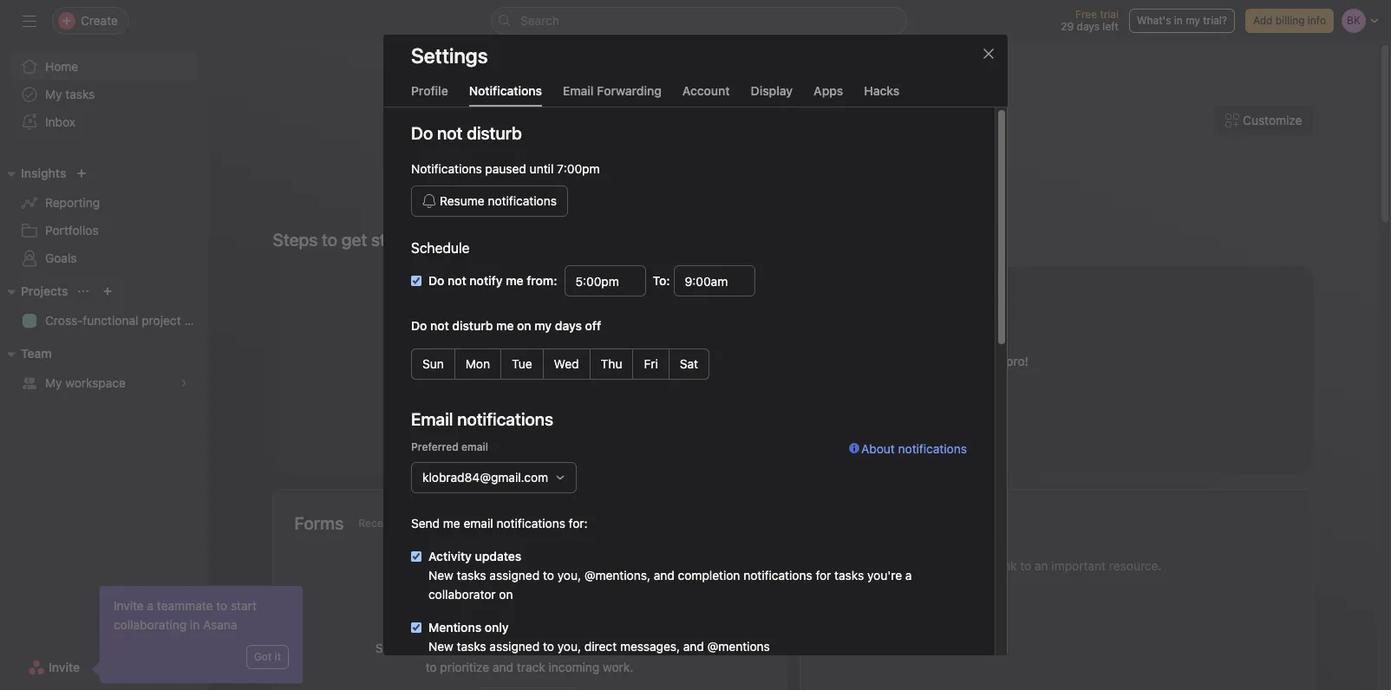 Task type: locate. For each thing, give the bounding box(es) containing it.
0 vertical spatial invite
[[114, 598, 144, 613]]

apps button
[[814, 83, 843, 107]]

1 vertical spatial you,
[[557, 639, 581, 654]]

asana down "start"
[[203, 618, 237, 632]]

notifications up not disturb
[[469, 83, 542, 98]]

not left disturb
[[430, 318, 449, 333]]

1 horizontal spatial invite
[[114, 598, 144, 613]]

for
[[816, 568, 831, 583]]

schedule
[[411, 240, 470, 256]]

great
[[601, 319, 652, 343]]

2 assigned from the top
[[490, 639, 540, 654]]

hacks
[[864, 83, 900, 98]]

do for do not disturb me on my days off
[[411, 318, 427, 333]]

1 horizontal spatial in
[[1174, 14, 1183, 27]]

new inside mentions only new tasks assigned to you, direct messages, and @mentions
[[428, 639, 453, 654]]

invite for invite
[[49, 660, 80, 675]]

2 you, from the top
[[557, 639, 581, 654]]

my left trial?
[[1186, 14, 1200, 27]]

new inside activity updates new tasks assigned to you, @mentions, and completion notifications for tasks you're a collaborator on
[[428, 568, 453, 583]]

0 vertical spatial do
[[411, 123, 433, 143]]

assigned down updates
[[490, 568, 540, 583]]

assigned inside mentions only new tasks assigned to you, direct messages, and @mentions
[[490, 639, 540, 654]]

project
[[142, 313, 181, 328]]

0 horizontal spatial a
[[147, 598, 154, 613]]

invite inside button
[[49, 660, 80, 675]]

you're right for
[[867, 568, 902, 583]]

0 horizontal spatial invite
[[49, 660, 80, 675]]

invite button
[[17, 652, 91, 683]]

0 horizontal spatial me
[[443, 516, 460, 531]]

a inside activity updates new tasks assigned to you, @mentions, and completion notifications for tasks you're a collaborator on
[[905, 568, 912, 583]]

sat
[[680, 356, 698, 371]]

notifications right about
[[898, 441, 967, 456]]

days off
[[555, 318, 601, 333]]

tasks right for
[[835, 568, 864, 583]]

how
[[423, 641, 447, 656]]

0 vertical spatial new
[[428, 568, 453, 583]]

you, for @mentions,
[[557, 568, 581, 583]]

you've completed the beginner course. keep going to become an asana pro!
[[601, 354, 1029, 369]]

me right disturb
[[496, 318, 514, 333]]

about notifications
[[861, 441, 967, 456]]

an
[[952, 354, 965, 369]]

invite a teammate to start collaborating in asana got it
[[114, 598, 281, 664]]

form
[[657, 641, 684, 656]]

on up you've completed the beginner course. keep going to become an asana pro!
[[799, 319, 822, 343]]

1 horizontal spatial my
[[1186, 14, 1200, 27]]

customize button
[[1214, 105, 1314, 136]]

work.
[[603, 660, 633, 675]]

beginner
[[725, 354, 775, 369]]

profile
[[411, 83, 448, 98]]

0 vertical spatial assigned
[[490, 568, 540, 583]]

in down teammate
[[190, 618, 200, 632]]

reporting link
[[10, 189, 198, 217]]

to left "start"
[[216, 598, 227, 613]]

invite inside invite a teammate to start collaborating in asana got it
[[114, 598, 144, 613]]

mentions
[[428, 620, 481, 635]]

incoming
[[549, 660, 600, 675]]

1 vertical spatial do
[[428, 273, 444, 288]]

0 vertical spatial a
[[905, 568, 912, 583]]

my inside button
[[1186, 14, 1200, 27]]

my down team
[[45, 376, 62, 390]]

email forwarding
[[563, 83, 662, 98]]

you're inside activity updates new tasks assigned to you, @mentions, and completion notifications for tasks you're a collaborator on
[[867, 568, 902, 583]]

0 vertical spatial not
[[448, 273, 466, 288]]

sun button
[[411, 349, 455, 380]]

to right the steps
[[322, 230, 337, 250]]

0 horizontal spatial in
[[190, 618, 200, 632]]

29
[[1061, 20, 1074, 33]]

notifications down paused
[[488, 193, 557, 208]]

notifications inside button
[[488, 193, 557, 208]]

search
[[520, 13, 559, 28]]

2 vertical spatial a
[[648, 641, 654, 656]]

and inside activity updates new tasks assigned to you, @mentions, and completion notifications for tasks you're a collaborator on
[[654, 568, 675, 583]]

0 horizontal spatial and
[[493, 660, 514, 675]]

0 vertical spatial in
[[1174, 14, 1183, 27]]

inbox
[[45, 114, 76, 129]]

what's in my trial?
[[1137, 14, 1227, 27]]

on up 'only'
[[499, 587, 513, 602]]

do for do not disturb
[[411, 123, 433, 143]]

a up collaborating
[[147, 598, 154, 613]]

my
[[1186, 14, 1200, 27], [535, 318, 552, 333]]

free
[[1076, 8, 1097, 21]]

preferred email
[[411, 441, 488, 454]]

your way!
[[827, 319, 916, 343]]

None checkbox
[[411, 552, 422, 562], [411, 623, 422, 633], [411, 552, 422, 562], [411, 623, 422, 633]]

1 vertical spatial me
[[443, 516, 460, 531]]

in right what's on the right of the page
[[1174, 14, 1183, 27]]

tasks down home
[[65, 87, 95, 101]]

1 vertical spatial my
[[535, 318, 552, 333]]

send
[[411, 516, 440, 531]]

1 horizontal spatial asana
[[969, 354, 1003, 369]]

do right do not notify me from: checkbox
[[428, 273, 444, 288]]

0 vertical spatial and
[[654, 568, 675, 583]]

2 horizontal spatial on
[[799, 319, 822, 343]]

and down manage
[[493, 660, 514, 675]]

my up the inbox on the left of the page
[[45, 87, 62, 101]]

on for my
[[517, 318, 531, 333]]

my workspace
[[45, 376, 126, 390]]

me right send
[[443, 516, 460, 531]]

1 you, from the top
[[557, 568, 581, 583]]

preferred
[[411, 441, 459, 454]]

a
[[905, 568, 912, 583], [147, 598, 154, 613], [648, 641, 654, 656]]

and inside simplify how you manage work requests. create a form to prioritize and track incoming work.
[[493, 660, 514, 675]]

1 vertical spatial email
[[464, 516, 493, 531]]

hide sidebar image
[[23, 14, 36, 28]]

to:
[[653, 273, 670, 288]]

portfolios link
[[10, 217, 198, 245]]

do up sun
[[411, 318, 427, 333]]

resume notifications button
[[411, 186, 568, 217]]

do down profile button
[[411, 123, 433, 143]]

collaborator
[[428, 587, 496, 602]]

and left completion
[[654, 568, 675, 583]]

1 vertical spatial not
[[430, 318, 449, 333]]

to up track on the bottom of the page
[[543, 639, 554, 654]]

0 vertical spatial me
[[496, 318, 514, 333]]

new down activity
[[428, 568, 453, 583]]

you, up the incoming
[[557, 639, 581, 654]]

0 vertical spatial notifications
[[469, 83, 542, 98]]

1 vertical spatial you're
[[867, 568, 902, 583]]

1 vertical spatial my
[[45, 376, 62, 390]]

to down how
[[426, 660, 437, 675]]

home link
[[10, 53, 198, 81]]

my
[[45, 87, 62, 101], [45, 376, 62, 390]]

add
[[1253, 14, 1273, 27]]

to inside activity updates new tasks assigned to you, @mentions, and completion notifications for tasks you're a collaborator on
[[543, 568, 554, 583]]

disturb
[[452, 318, 493, 333]]

you're up beginner
[[737, 319, 794, 343]]

account
[[682, 83, 730, 98]]

new for new tasks assigned to you, direct messages, and @mentions
[[428, 639, 453, 654]]

you, inside mentions only new tasks assigned to you, direct messages, and @mentions
[[557, 639, 581, 654]]

1 vertical spatial invite
[[49, 660, 80, 675]]

new down mentions
[[428, 639, 453, 654]]

not for disturb
[[430, 318, 449, 333]]

notifications left for
[[744, 568, 812, 583]]

2 my from the top
[[45, 376, 62, 390]]

cross-functional project plan link
[[10, 307, 208, 335]]

2 vertical spatial and
[[493, 660, 514, 675]]

tasks inside mentions only new tasks assigned to you, direct messages, and @mentions
[[457, 639, 486, 654]]

simplify
[[375, 641, 420, 656]]

to left @mentions, on the bottom left of the page
[[543, 568, 554, 583]]

notifications up resume
[[411, 161, 482, 176]]

1 new from the top
[[428, 568, 453, 583]]

0 horizontal spatial on
[[499, 587, 513, 602]]

1 horizontal spatial you're
[[867, 568, 902, 583]]

got it button
[[246, 645, 289, 670]]

me
[[496, 318, 514, 333], [443, 516, 460, 531]]

1 vertical spatial and
[[683, 639, 704, 654]]

0 vertical spatial you,
[[557, 568, 581, 583]]

not
[[448, 273, 466, 288], [430, 318, 449, 333]]

1 vertical spatial notifications
[[411, 161, 482, 176]]

0 vertical spatial my
[[45, 87, 62, 101]]

1 my from the top
[[45, 87, 62, 101]]

email down the email notifications
[[461, 441, 488, 454]]

do not disturb me on my days off
[[411, 318, 601, 333]]

email forwarding button
[[563, 83, 662, 107]]

close image
[[982, 47, 996, 61]]

my inside global element
[[45, 87, 62, 101]]

1 horizontal spatial on
[[517, 318, 531, 333]]

profile button
[[411, 83, 448, 107]]

and right messages,
[[683, 639, 704, 654]]

my for my tasks
[[45, 87, 62, 101]]

mentions only new tasks assigned to you, direct messages, and @mentions
[[428, 620, 770, 654]]

great job brad you're on your way!
[[601, 319, 916, 343]]

on
[[517, 318, 531, 333], [799, 319, 822, 343], [499, 587, 513, 602]]

my left days off
[[535, 318, 552, 333]]

you're
[[737, 319, 794, 343], [867, 568, 902, 583]]

thu button
[[589, 349, 634, 380]]

0 horizontal spatial asana
[[203, 618, 237, 632]]

a inside invite a teammate to start collaborating in asana got it
[[147, 598, 154, 613]]

search list box
[[491, 7, 907, 35]]

tasks up prioritize
[[457, 639, 486, 654]]

0 vertical spatial you're
[[737, 319, 794, 343]]

for:
[[569, 516, 588, 531]]

1 assigned from the top
[[490, 568, 540, 583]]

1 vertical spatial in
[[190, 618, 200, 632]]

you, inside activity updates new tasks assigned to you, @mentions, and completion notifications for tasks you're a collaborator on
[[557, 568, 581, 583]]

tasks up 'collaborator' at the left of page
[[457, 568, 486, 583]]

not for notify
[[448, 273, 466, 288]]

you, for direct
[[557, 639, 581, 654]]

account button
[[682, 83, 730, 107]]

0 horizontal spatial my
[[535, 318, 552, 333]]

email up updates
[[464, 516, 493, 531]]

2 horizontal spatial and
[[683, 639, 704, 654]]

forwarding
[[597, 83, 662, 98]]

invite for invite a teammate to start collaborating in asana got it
[[114, 598, 144, 613]]

in inside invite a teammate to start collaborating in asana got it
[[190, 618, 200, 632]]

asana right an
[[969, 354, 1003, 369]]

0 vertical spatial my
[[1186, 14, 1200, 27]]

tue
[[512, 356, 532, 371]]

1 horizontal spatial and
[[654, 568, 675, 583]]

on up "tue"
[[517, 318, 531, 333]]

2 horizontal spatial a
[[905, 568, 912, 583]]

my inside "link"
[[45, 376, 62, 390]]

a right for
[[905, 568, 912, 583]]

inbox link
[[10, 108, 198, 136]]

not left notify
[[448, 273, 466, 288]]

2 vertical spatial do
[[411, 318, 427, 333]]

assigned down 'only'
[[490, 639, 540, 654]]

notifications
[[469, 83, 542, 98], [411, 161, 482, 176]]

a left "form" on the bottom left of page
[[648, 641, 654, 656]]

assigned inside activity updates new tasks assigned to you, @mentions, and completion notifications for tasks you're a collaborator on
[[490, 568, 540, 583]]

1 vertical spatial a
[[147, 598, 154, 613]]

1 vertical spatial new
[[428, 639, 453, 654]]

1 vertical spatial assigned
[[490, 639, 540, 654]]

brad
[[689, 319, 733, 343]]

add billing info button
[[1245, 9, 1334, 33]]

2 new from the top
[[428, 639, 453, 654]]

you, left @mentions, on the bottom left of the page
[[557, 568, 581, 583]]

Do not notify me from: checkbox
[[411, 276, 422, 286]]

None text field
[[564, 265, 646, 297], [674, 265, 755, 297], [564, 265, 646, 297], [674, 265, 755, 297]]

klobrad84@gmail.com button
[[411, 462, 577, 494]]

you,
[[557, 568, 581, 583], [557, 639, 581, 654]]

manage
[[473, 641, 518, 656]]

add billing info
[[1253, 14, 1326, 27]]

1 vertical spatial asana
[[203, 618, 237, 632]]

global element
[[0, 43, 208, 147]]

prioritize
[[440, 660, 489, 675]]

1 horizontal spatial a
[[648, 641, 654, 656]]

what's in my trial? button
[[1129, 9, 1235, 33]]



Task type: describe. For each thing, give the bounding box(es) containing it.
insights button
[[0, 163, 66, 184]]

to inside invite a teammate to start collaborating in asana got it
[[216, 598, 227, 613]]

going
[[854, 354, 886, 369]]

0 vertical spatial email
[[461, 441, 488, 454]]

notifications paused until 7:00pm
[[411, 161, 600, 176]]

assigned for only
[[490, 639, 540, 654]]

trial?
[[1203, 14, 1227, 27]]

notifications inside activity updates new tasks assigned to you, @mentions, and completion notifications for tasks you're a collaborator on
[[744, 568, 812, 583]]

portfolios
[[45, 223, 99, 238]]

tasks inside my tasks link
[[65, 87, 95, 101]]

days
[[1077, 20, 1100, 33]]

about notifications link
[[849, 440, 967, 514]]

@mentions,
[[584, 568, 651, 583]]

7:00pm
[[557, 161, 600, 176]]

thu
[[601, 356, 622, 371]]

forms
[[294, 513, 344, 533]]

notifications button
[[469, 83, 542, 107]]

info
[[1308, 14, 1326, 27]]

my tasks
[[45, 87, 95, 101]]

notifications up updates
[[497, 516, 565, 531]]

apps
[[814, 83, 843, 98]]

projects button
[[0, 281, 68, 302]]

on inside activity updates new tasks assigned to you, @mentions, and completion notifications for tasks you're a collaborator on
[[499, 587, 513, 602]]

completed
[[641, 354, 700, 369]]

keep
[[823, 354, 851, 369]]

0 horizontal spatial you're
[[737, 319, 794, 343]]

notifications for notifications
[[469, 83, 542, 98]]

sat button
[[669, 349, 710, 380]]

wed
[[554, 356, 579, 371]]

home
[[45, 59, 78, 74]]

activity
[[428, 549, 472, 564]]

mon
[[466, 356, 490, 371]]

only
[[485, 620, 509, 635]]

assigned for updates
[[490, 568, 540, 583]]

trial
[[1100, 8, 1119, 21]]

paused
[[485, 161, 526, 176]]

send me email notifications for:
[[411, 516, 588, 531]]

steps
[[273, 230, 318, 250]]

goals
[[45, 251, 77, 265]]

projects element
[[0, 276, 208, 338]]

billing
[[1276, 14, 1305, 27]]

@mentions
[[707, 639, 770, 654]]

track
[[517, 660, 545, 675]]

fri
[[644, 356, 658, 371]]

what's
[[1137, 14, 1171, 27]]

teammate
[[157, 598, 213, 613]]

klobrad84@gmail.com
[[422, 470, 548, 485]]

cross-
[[45, 313, 83, 328]]

0 vertical spatial asana
[[969, 354, 1003, 369]]

get started
[[342, 230, 427, 250]]

start
[[231, 598, 257, 613]]

me from:
[[506, 273, 557, 288]]

course.
[[778, 354, 819, 369]]

until
[[530, 161, 554, 176]]

workspace
[[65, 376, 126, 390]]

do not disturb
[[411, 123, 522, 143]]

hacks button
[[864, 83, 900, 107]]

invite a teammate to start collaborating in asana tooltip
[[95, 586, 303, 683]]

collaborating
[[114, 618, 187, 632]]

got
[[254, 651, 272, 664]]

messages,
[[620, 639, 680, 654]]

left
[[1103, 20, 1119, 33]]

on for your way!
[[799, 319, 822, 343]]

steps to get started
[[273, 230, 427, 250]]

teams element
[[0, 338, 208, 401]]

email notifications
[[411, 409, 553, 429]]

asana inside invite a teammate to start collaborating in asana got it
[[203, 618, 237, 632]]

it
[[275, 651, 281, 664]]

do for do not notify me from:
[[428, 273, 444, 288]]

new for new tasks assigned to you, @mentions, and completion notifications for tasks you're a collaborator on
[[428, 568, 453, 583]]

reporting
[[45, 195, 100, 210]]

simplify how you manage work requests. create a form to prioritize and track incoming work.
[[375, 641, 684, 675]]

a inside simplify how you manage work requests. create a form to prioritize and track incoming work.
[[648, 641, 654, 656]]

to inside mentions only new tasks assigned to you, direct messages, and @mentions
[[543, 639, 554, 654]]

my for my workspace
[[45, 376, 62, 390]]

you've
[[601, 354, 638, 369]]

notifications for notifications paused until 7:00pm
[[411, 161, 482, 176]]

display
[[751, 83, 793, 98]]

become
[[903, 354, 949, 369]]

goals link
[[10, 245, 198, 272]]

insights element
[[0, 158, 208, 276]]

plan
[[184, 313, 208, 328]]

1 horizontal spatial me
[[496, 318, 514, 333]]

the
[[704, 354, 722, 369]]

to inside simplify how you manage work requests. create a form to prioritize and track incoming work.
[[426, 660, 437, 675]]

customize
[[1243, 113, 1302, 128]]

my tasks link
[[10, 81, 198, 108]]

requests.
[[552, 641, 604, 656]]

to right going
[[889, 354, 900, 369]]

in inside what's in my trial? button
[[1174, 14, 1183, 27]]

wed button
[[543, 349, 590, 380]]

resume
[[440, 193, 485, 208]]

fri button
[[633, 349, 669, 380]]

and inside mentions only new tasks assigned to you, direct messages, and @mentions
[[683, 639, 704, 654]]

do not notify me from:
[[428, 273, 557, 288]]



Task type: vqa. For each thing, say whether or not it's contained in the screenshot.
the right Goal
no



